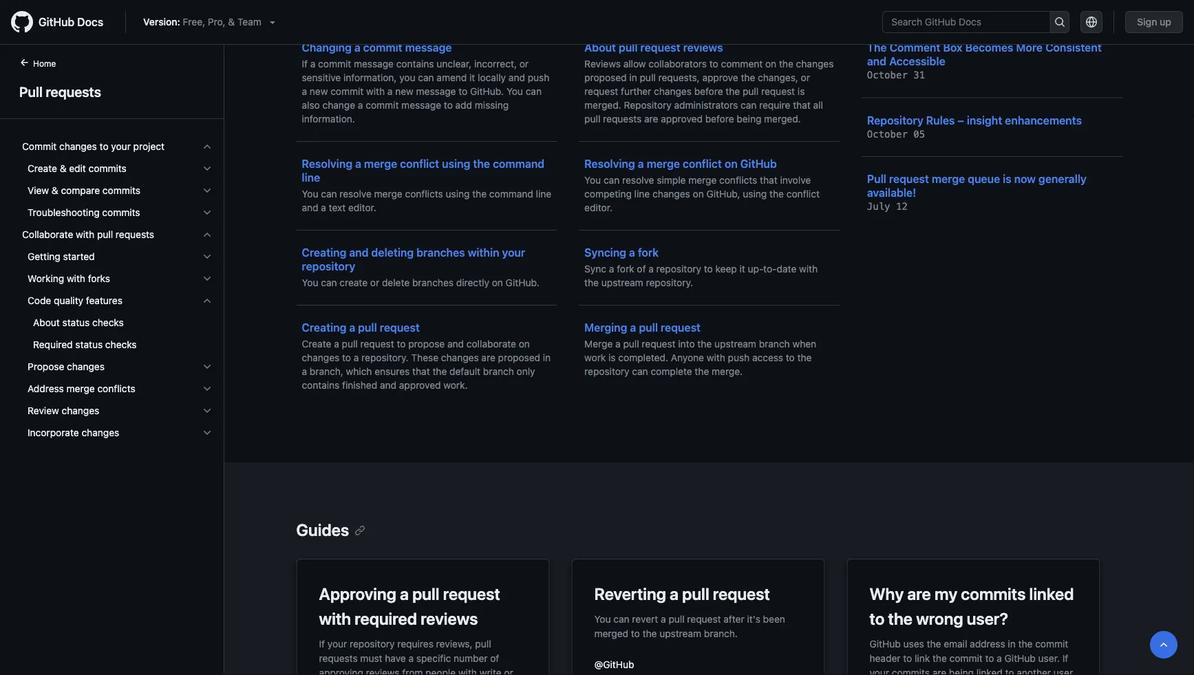Task type: locate. For each thing, give the bounding box(es) containing it.
1 vertical spatial &
[[60, 163, 66, 174]]

0 vertical spatial resolve
[[622, 175, 654, 186]]

1 resolving from the left
[[302, 157, 353, 170]]

0 vertical spatial &
[[228, 16, 235, 28]]

code quality features element containing code quality features
[[11, 290, 224, 356]]

branch inside creating a pull request create a pull request to propose and collaborate on changes to a repository. these changes are proposed in a branch, which ensures that the default branch only contains finished and approved work.
[[483, 366, 514, 377]]

scroll to top image
[[1159, 640, 1170, 651]]

repository inside repository rules – insight enhancements october 05
[[867, 114, 924, 127]]

0 vertical spatial or
[[520, 58, 529, 70]]

1 vertical spatial conflicts
[[405, 188, 443, 200]]

sign up link
[[1126, 11, 1183, 33]]

conflicts inside resolving a merge conflict on github you can resolve simple merge conflicts that involve competing line changes on github, using the conflict editor.
[[720, 175, 758, 186]]

commit down the information,
[[366, 99, 399, 111]]

a inside github uses the email address in the commit header to link the commit to a github user. if your commits are being linked to another use
[[997, 653, 1002, 664]]

sensitive
[[302, 72, 341, 83]]

getting
[[28, 251, 60, 262]]

it left locally
[[470, 72, 475, 83]]

1 vertical spatial reviews
[[421, 609, 478, 629]]

2 vertical spatial reviews
[[366, 667, 400, 675]]

merge.
[[712, 366, 743, 377]]

create down commit
[[28, 163, 57, 174]]

address
[[28, 383, 64, 394]]

sc 9kayk9 0 image inside the review changes dropdown button
[[202, 406, 213, 417]]

in left work
[[543, 352, 551, 364]]

line down information.
[[302, 171, 320, 184]]

github. right directly
[[506, 277, 540, 288]]

2 horizontal spatial upstream
[[715, 338, 757, 350]]

request up reviews, at the left bottom of the page
[[443, 585, 500, 604]]

0 horizontal spatial resolving
[[302, 157, 353, 170]]

in inside about pull request reviews reviews allow collaborators to comment on the changes proposed in pull requests, approve the changes, or request further changes before the pull request is merged. repository administrators can require that all pull requests are approved before being merged.
[[630, 72, 637, 83]]

on up github,
[[725, 157, 738, 170]]

or right changes,
[[801, 72, 810, 83]]

2 editor. from the left
[[585, 202, 613, 213]]

changes up branch, at the bottom left
[[302, 352, 340, 364]]

incorporate changes button
[[17, 422, 218, 444]]

message down amend
[[416, 86, 456, 97]]

search image
[[1055, 17, 1066, 28]]

box
[[943, 41, 963, 54]]

merged. down require
[[764, 113, 801, 125]]

7 sc 9kayk9 0 image from the top
[[202, 383, 213, 394]]

1 editor. from the left
[[348, 202, 377, 213]]

1 horizontal spatial conflict
[[683, 157, 722, 170]]

on
[[766, 58, 777, 70], [725, 157, 738, 170], [693, 188, 704, 200], [492, 277, 503, 288], [519, 338, 530, 350]]

1 horizontal spatial if
[[319, 638, 325, 650]]

0 horizontal spatial create
[[28, 163, 57, 174]]

tooltip
[[1150, 631, 1178, 659]]

1 vertical spatial create
[[302, 338, 331, 350]]

1 code quality features element from the top
[[11, 290, 224, 356]]

checks
[[92, 317, 124, 328], [105, 339, 137, 350]]

push inside merging a pull request merge a pull request into the upstream branch when work is completed. anyone with push access to the repository can complete the merge.
[[728, 352, 750, 364]]

1 horizontal spatial it
[[740, 263, 745, 275]]

create
[[340, 277, 368, 288]]

0 horizontal spatial fork
[[617, 263, 634, 275]]

resolving up competing
[[585, 157, 635, 170]]

another
[[1017, 667, 1051, 675]]

sc 9kayk9 0 image inside incorporate changes dropdown button
[[202, 428, 213, 439]]

0 horizontal spatial linked
[[977, 667, 1003, 675]]

1 horizontal spatial new
[[395, 86, 414, 97]]

& inside dropdown button
[[60, 163, 66, 174]]

are inside why are my commits linked to the wrong user?
[[908, 585, 931, 604]]

you inside creating and deleting branches within your repository you can create or delete branches directly on github.
[[302, 277, 318, 288]]

0 horizontal spatial new
[[310, 86, 328, 97]]

1 horizontal spatial repository
[[867, 114, 924, 127]]

your down header
[[870, 667, 889, 675]]

sc 9kayk9 0 image for address merge conflicts
[[202, 383, 213, 394]]

october left 05
[[867, 128, 908, 140]]

about
[[585, 41, 616, 54], [33, 317, 60, 328]]

sc 9kayk9 0 image
[[202, 141, 213, 152], [202, 185, 213, 196], [202, 229, 213, 240], [202, 251, 213, 262], [202, 273, 213, 284], [202, 361, 213, 372], [202, 383, 213, 394], [202, 406, 213, 417]]

1 horizontal spatial upstream
[[660, 628, 702, 639]]

1 horizontal spatial contains
[[396, 58, 434, 70]]

fork down syncing
[[617, 263, 634, 275]]

2 resolving from the left
[[585, 157, 635, 170]]

using inside resolving a merge conflict on github you can resolve simple merge conflicts that involve competing line changes on github, using the conflict editor.
[[743, 188, 767, 200]]

0 horizontal spatial push
[[528, 72, 550, 83]]

becomes
[[966, 41, 1014, 54]]

which
[[346, 366, 372, 377]]

and left text
[[302, 202, 318, 213]]

about status checks
[[33, 317, 124, 328]]

repository down further at the right
[[624, 99, 672, 111]]

message down you
[[402, 99, 441, 111]]

1 horizontal spatial resolving
[[585, 157, 635, 170]]

0 vertical spatial branch
[[759, 338, 790, 350]]

merged.
[[585, 99, 621, 111], [764, 113, 801, 125]]

1 horizontal spatial or
[[520, 58, 529, 70]]

github down require
[[741, 157, 777, 170]]

sc 9kayk9 0 image inside code quality features dropdown button
[[202, 295, 213, 306]]

1 vertical spatial before
[[705, 113, 734, 125]]

0 horizontal spatial conflicts
[[97, 383, 135, 394]]

push up "merge."
[[728, 352, 750, 364]]

sc 9kayk9 0 image for working with forks
[[202, 273, 213, 284]]

1 horizontal spatial create
[[302, 338, 331, 350]]

requests,
[[659, 72, 700, 83]]

0 horizontal spatial contains
[[302, 380, 340, 391]]

review changes button
[[17, 400, 218, 422]]

wrong
[[916, 609, 964, 629]]

if up approving
[[319, 638, 325, 650]]

2 horizontal spatial or
[[801, 72, 810, 83]]

information.
[[302, 113, 355, 125]]

forks
[[88, 273, 110, 284]]

review changes
[[28, 405, 99, 417]]

about inside code quality features element
[[33, 317, 60, 328]]

in inside creating a pull request create a pull request to propose and collaborate on changes to a repository. these changes are proposed in a branch, which ensures that the default branch only contains finished and approved work.
[[543, 352, 551, 364]]

1 vertical spatial push
[[728, 352, 750, 364]]

link
[[915, 653, 930, 664]]

2 horizontal spatial reviews
[[683, 41, 723, 54]]

code quality features element containing about status checks
[[11, 312, 224, 356]]

2 horizontal spatial &
[[228, 16, 235, 28]]

resolving
[[302, 157, 353, 170], [585, 157, 635, 170]]

0 vertical spatial contains
[[396, 58, 434, 70]]

date
[[777, 263, 797, 275]]

conflicts up deleting
[[405, 188, 443, 200]]

2 vertical spatial that
[[412, 366, 430, 377]]

editor. inside resolving a merge conflict on github you can resolve simple merge conflicts that involve competing line changes on github, using the conflict editor.
[[585, 202, 613, 213]]

0 horizontal spatial or
[[370, 277, 379, 288]]

can inside resolving a merge conflict using the command line you can resolve merge conflicts using the command line and a text editor.
[[321, 188, 337, 200]]

2 vertical spatial or
[[370, 277, 379, 288]]

reviews inside "if your repository requires reviews, pull requests must have a specific number of approving reviews from people with write"
[[366, 667, 400, 675]]

resolve
[[622, 175, 654, 186], [340, 188, 372, 200]]

resolving for can
[[585, 157, 635, 170]]

sc 9kayk9 0 image for view & compare commits
[[202, 185, 213, 196]]

sc 9kayk9 0 image inside getting started dropdown button
[[202, 251, 213, 262]]

before down administrators
[[705, 113, 734, 125]]

4 sc 9kayk9 0 image from the top
[[202, 251, 213, 262]]

1 vertical spatial that
[[760, 175, 778, 186]]

2 code quality features element from the top
[[11, 312, 224, 356]]

branch
[[759, 338, 790, 350], [483, 366, 514, 377]]

0 horizontal spatial &
[[52, 185, 58, 196]]

repository
[[302, 260, 355, 273], [656, 263, 702, 275], [585, 366, 630, 377], [350, 638, 395, 650]]

reviews down must
[[366, 667, 400, 675]]

0 horizontal spatial proposed
[[498, 352, 541, 364]]

pull inside pull request merge queue is now generally available! july 12
[[867, 172, 887, 186]]

with inside 'collaborate with pull requests' dropdown button
[[76, 229, 94, 240]]

2 collaborate with pull requests element from the top
[[11, 246, 224, 444]]

upstream inside you can revert a pull request after it's been merged to the upstream branch.
[[660, 628, 702, 639]]

status down about status checks
[[75, 339, 103, 350]]

0 vertical spatial being
[[737, 113, 762, 125]]

can inside you can revert a pull request after it's been merged to the upstream branch.
[[614, 613, 630, 625]]

changes,
[[758, 72, 799, 83]]

about up required
[[33, 317, 60, 328]]

code
[[28, 295, 51, 306]]

push
[[528, 72, 550, 83], [728, 352, 750, 364]]

status for about
[[62, 317, 90, 328]]

2 horizontal spatial is
[[1003, 172, 1012, 186]]

pull inside 'collaborate with pull requests' dropdown button
[[97, 229, 113, 240]]

0 horizontal spatial that
[[412, 366, 430, 377]]

are inside github uses the email address in the commit header to link the commit to a github user. if your commits are being linked to another use
[[933, 667, 947, 675]]

with inside changing a commit message if a commit message contains unclear, incorrect, or sensitive information, you can amend it locally and push a new commit with a new message to github. you can also change a commit message to add missing information.
[[366, 86, 385, 97]]

commits down link
[[892, 667, 930, 675]]

sc 9kayk9 0 image for review changes
[[202, 406, 213, 417]]

team
[[238, 16, 261, 28]]

message
[[405, 41, 452, 54], [354, 58, 394, 70], [416, 86, 456, 97], [402, 99, 441, 111]]

with down troubleshooting commits
[[76, 229, 94, 240]]

the up another at the bottom right
[[1019, 638, 1033, 650]]

sc 9kayk9 0 image for incorporate changes
[[202, 428, 213, 439]]

sc 9kayk9 0 image inside "create & edit commits" dropdown button
[[202, 163, 213, 174]]

sc 9kayk9 0 image
[[202, 163, 213, 174], [202, 207, 213, 218], [202, 295, 213, 306], [202, 428, 213, 439]]

it's
[[747, 613, 761, 625]]

2 horizontal spatial if
[[1063, 653, 1069, 664]]

collaborate with pull requests element
[[11, 224, 224, 444], [11, 246, 224, 444]]

work.
[[444, 380, 468, 391]]

being down require
[[737, 113, 762, 125]]

your inside creating and deleting branches within your repository you can create or delete branches directly on github.
[[502, 246, 526, 259]]

0 horizontal spatial pull
[[19, 83, 43, 99]]

and right locally
[[509, 72, 525, 83]]

after
[[724, 613, 745, 625]]

1 horizontal spatial fork
[[638, 246, 659, 259]]

collaborate with pull requests element containing collaborate with pull requests
[[11, 224, 224, 444]]

linked inside github uses the email address in the commit header to link the commit to a github user. if your commits are being linked to another use
[[977, 667, 1003, 675]]

ensures
[[375, 366, 410, 377]]

2 october from the top
[[867, 128, 908, 140]]

sc 9kayk9 0 image inside "commit changes to your project" "dropdown button"
[[202, 141, 213, 152]]

propose changes button
[[17, 356, 218, 378]]

request inside you can revert a pull request after it's been merged to the upstream branch.
[[687, 613, 721, 625]]

0 vertical spatial october
[[867, 70, 908, 81]]

commit down changing
[[318, 58, 351, 70]]

commit down email
[[950, 653, 983, 664]]

0 horizontal spatial editor.
[[348, 202, 377, 213]]

6 sc 9kayk9 0 image from the top
[[202, 361, 213, 372]]

1 vertical spatial creating
[[302, 321, 347, 334]]

repository. up ensures
[[362, 352, 409, 364]]

0 horizontal spatial of
[[490, 653, 499, 664]]

new
[[310, 86, 328, 97], [395, 86, 414, 97]]

your up "create & edit commits" dropdown button
[[111, 141, 131, 152]]

0 vertical spatial checks
[[92, 317, 124, 328]]

sc 9kayk9 0 image inside "working with forks" dropdown button
[[202, 273, 213, 284]]

1 vertical spatial approved
[[399, 380, 441, 391]]

with right date
[[799, 263, 818, 275]]

administrators
[[674, 99, 738, 111]]

0 horizontal spatial in
[[543, 352, 551, 364]]

1 vertical spatial status
[[75, 339, 103, 350]]

creating for repository
[[302, 246, 347, 259]]

are inside creating a pull request create a pull request to propose and collaborate on changes to a repository. these changes are proposed in a branch, which ensures that the default branch only contains finished and approved work.
[[482, 352, 496, 364]]

conflicts
[[720, 175, 758, 186], [405, 188, 443, 200], [97, 383, 135, 394]]

github up header
[[870, 638, 901, 650]]

1 horizontal spatial editor.
[[585, 202, 613, 213]]

select language: current language is english image
[[1087, 17, 1098, 28]]

status for required
[[75, 339, 103, 350]]

1 horizontal spatial in
[[630, 72, 637, 83]]

1 vertical spatial merged.
[[764, 113, 801, 125]]

sc 9kayk9 0 image for commit changes to your project
[[202, 141, 213, 152]]

about up the reviews
[[585, 41, 616, 54]]

0 vertical spatial merged.
[[585, 99, 621, 111]]

compare
[[61, 185, 100, 196]]

1 horizontal spatial pull
[[867, 172, 887, 186]]

the down comment
[[741, 72, 755, 83]]

the right link
[[933, 653, 947, 664]]

1 vertical spatial october
[[867, 128, 908, 140]]

merging
[[585, 321, 628, 334]]

sc 9kayk9 0 image inside troubleshooting commits dropdown button
[[202, 207, 213, 218]]

request up branch.
[[687, 613, 721, 625]]

creating up branch, at the bottom left
[[302, 321, 347, 334]]

1 sc 9kayk9 0 image from the top
[[202, 163, 213, 174]]

1 sc 9kayk9 0 image from the top
[[202, 141, 213, 152]]

4 sc 9kayk9 0 image from the top
[[202, 428, 213, 439]]

can inside merging a pull request merge a pull request into the upstream branch when work is completed. anyone with push access to the repository can complete the merge.
[[632, 366, 648, 377]]

1 horizontal spatial merged.
[[764, 113, 801, 125]]

with up "merge."
[[707, 352, 725, 364]]

0 horizontal spatial conflict
[[400, 157, 439, 170]]

2 vertical spatial if
[[1063, 653, 1069, 664]]

now
[[1015, 172, 1036, 186]]

up
[[1160, 16, 1172, 28]]

5 sc 9kayk9 0 image from the top
[[202, 273, 213, 284]]

it left up-
[[740, 263, 745, 275]]

0 vertical spatial create
[[28, 163, 57, 174]]

1 commit changes to your project element from the top
[[11, 136, 224, 224]]

approved inside about pull request reviews reviews allow collaborators to comment on the changes proposed in pull requests, approve the changes, or request further changes before the pull request is merged. repository administrators can require that all pull requests are approved before being merged.
[[661, 113, 703, 125]]

2 creating from the top
[[302, 321, 347, 334]]

upstream down 'reverting a pull request'
[[660, 628, 702, 639]]

1 horizontal spatial about
[[585, 41, 616, 54]]

are down collaborate
[[482, 352, 496, 364]]

email
[[944, 638, 968, 650]]

8 sc 9kayk9 0 image from the top
[[202, 406, 213, 417]]

1 collaborate with pull requests element from the top
[[11, 224, 224, 444]]

1 creating from the top
[[302, 246, 347, 259]]

on inside creating a pull request create a pull request to propose and collaborate on changes to a repository. these changes are proposed in a branch, which ensures that the default branch only contains finished and approved work.
[[519, 338, 530, 350]]

pull requests element
[[0, 56, 224, 674]]

when
[[793, 338, 817, 350]]

the inside you can revert a pull request after it's been merged to the upstream branch.
[[643, 628, 657, 639]]

2 horizontal spatial in
[[1008, 638, 1016, 650]]

is
[[798, 86, 805, 97], [1003, 172, 1012, 186], [609, 352, 616, 364]]

resolving inside resolving a merge conflict using the command line you can resolve merge conflicts using the command line and a text editor.
[[302, 157, 353, 170]]

@github
[[594, 659, 634, 670]]

1 vertical spatial branch
[[483, 366, 514, 377]]

code quality features element
[[11, 290, 224, 356], [11, 312, 224, 356]]

only
[[517, 366, 535, 377]]

the inside creating a pull request create a pull request to propose and collaborate on changes to a repository. these changes are proposed in a branch, which ensures that the default branch only contains finished and approved work.
[[433, 366, 447, 377]]

repository inside about pull request reviews reviews allow collaborators to comment on the changes proposed in pull requests, approve the changes, or request further changes before the pull request is merged. repository administrators can require that all pull requests are approved before being merged.
[[624, 99, 672, 111]]

github. inside creating and deleting branches within your repository you can create or delete branches directly on github.
[[506, 277, 540, 288]]

generally
[[1039, 172, 1087, 186]]

to inside "dropdown button"
[[100, 141, 109, 152]]

simple
[[657, 175, 686, 186]]

requests down troubleshooting commits dropdown button
[[116, 229, 154, 240]]

changes inside dropdown button
[[82, 427, 119, 439]]

the down approve
[[726, 86, 740, 97]]

1 vertical spatial proposed
[[498, 352, 541, 364]]

your up approving
[[328, 638, 347, 650]]

0 horizontal spatial repository
[[624, 99, 672, 111]]

or inside changing a commit message if a commit message contains unclear, incorrect, or sensitive information, you can amend it locally and push a new commit with a new message to github. you can also change a commit message to add missing information.
[[520, 58, 529, 70]]

resolving a merge conflict on github you can resolve simple merge conflicts that involve competing line changes on github, using the conflict editor.
[[585, 157, 820, 213]]

create up branch, at the bottom left
[[302, 338, 331, 350]]

0 vertical spatial repository.
[[646, 277, 693, 288]]

if up sensitive
[[302, 58, 308, 70]]

1 vertical spatial of
[[490, 653, 499, 664]]

Search GitHub Docs search field
[[883, 12, 1050, 32]]

request up propose
[[380, 321, 420, 334]]

1 vertical spatial in
[[543, 352, 551, 364]]

0 vertical spatial creating
[[302, 246, 347, 259]]

october
[[867, 70, 908, 81], [867, 128, 908, 140]]

project
[[133, 141, 165, 152]]

1 vertical spatial being
[[949, 667, 974, 675]]

with down the information,
[[366, 86, 385, 97]]

repository
[[624, 99, 672, 111], [867, 114, 924, 127]]

0 vertical spatial proposed
[[585, 72, 627, 83]]

upstream up "merge."
[[715, 338, 757, 350]]

a
[[354, 41, 361, 54], [310, 58, 316, 70], [302, 86, 307, 97], [388, 86, 393, 97], [358, 99, 363, 111], [355, 157, 361, 170], [638, 157, 644, 170], [321, 202, 326, 213], [629, 246, 635, 259], [609, 263, 614, 275], [649, 263, 654, 275], [349, 321, 355, 334], [630, 321, 636, 334], [334, 338, 339, 350], [616, 338, 621, 350], [354, 352, 359, 364], [302, 366, 307, 377], [400, 585, 409, 604], [670, 585, 679, 604], [661, 613, 666, 625], [409, 653, 414, 664], [997, 653, 1002, 664]]

to inside why are my commits linked to the wrong user?
[[870, 609, 885, 629]]

sc 9kayk9 0 image inside 'collaborate with pull requests' dropdown button
[[202, 229, 213, 240]]

commits inside github uses the email address in the commit header to link the commit to a github user. if your commits are being linked to another use
[[892, 667, 930, 675]]

sc 9kayk9 0 image inside address merge conflicts dropdown button
[[202, 383, 213, 394]]

proposed down the reviews
[[585, 72, 627, 83]]

1 vertical spatial linked
[[977, 667, 1003, 675]]

commits inside why are my commits linked to the wrong user?
[[961, 585, 1026, 604]]

july 12 element
[[867, 201, 908, 212]]

None search field
[[883, 11, 1070, 33]]

repository. up into
[[646, 277, 693, 288]]

request up ensures
[[360, 338, 394, 350]]

0 vertical spatial repository
[[624, 99, 672, 111]]

–
[[958, 114, 965, 127]]

repository up create
[[302, 260, 355, 273]]

1 vertical spatial pull
[[867, 172, 887, 186]]

proposed
[[585, 72, 627, 83], [498, 352, 541, 364]]

also
[[302, 99, 320, 111]]

2 horizontal spatial conflict
[[787, 188, 820, 200]]

1 vertical spatial it
[[740, 263, 745, 275]]

address
[[970, 638, 1006, 650]]

& left edit
[[60, 163, 66, 174]]

creating inside creating and deleting branches within your repository you can create or delete branches directly on github.
[[302, 246, 347, 259]]

a inside approving a pull request with required reviews
[[400, 585, 409, 604]]

resolving inside resolving a merge conflict on github you can resolve simple merge conflicts that involve competing line changes on github, using the conflict editor.
[[585, 157, 635, 170]]

2 commit changes to your project element from the top
[[11, 158, 224, 224]]

line
[[302, 171, 320, 184], [536, 188, 552, 200], [635, 188, 650, 200]]

to left another at the bottom right
[[1006, 667, 1014, 675]]

consistent
[[1046, 41, 1102, 54]]

3 sc 9kayk9 0 image from the top
[[202, 295, 213, 306]]

branch inside merging a pull request merge a pull request into the upstream branch when work is completed. anyone with push access to the repository can complete the merge.
[[759, 338, 790, 350]]

new down sensitive
[[310, 86, 328, 97]]

require
[[759, 99, 791, 111]]

the down when
[[798, 352, 812, 364]]

in
[[630, 72, 637, 83], [543, 352, 551, 364], [1008, 638, 1016, 650]]

is down changes,
[[798, 86, 805, 97]]

0 vertical spatial in
[[630, 72, 637, 83]]

your right within
[[502, 246, 526, 259]]

1 october from the top
[[867, 70, 908, 81]]

more
[[1016, 41, 1043, 54]]

sc 9kayk9 0 image inside view & compare commits dropdown button
[[202, 185, 213, 196]]

0 vertical spatial upstream
[[602, 277, 644, 288]]

approving
[[319, 585, 396, 604]]

the inside resolving a merge conflict on github you can resolve simple merge conflicts that involve competing line changes on github, using the conflict editor.
[[770, 188, 784, 200]]

request up available!
[[889, 172, 929, 186]]

1 horizontal spatial is
[[798, 86, 805, 97]]

address merge conflicts
[[28, 383, 135, 394]]

requests inside "if your repository requires reviews, pull requests must have a specific number of approving reviews from people with write"
[[319, 653, 358, 664]]

changing
[[302, 41, 352, 54]]

to up "create & edit commits" dropdown button
[[100, 141, 109, 152]]

2 vertical spatial &
[[52, 185, 58, 196]]

repository up must
[[350, 638, 395, 650]]

github. up missing
[[470, 86, 504, 97]]

1 horizontal spatial &
[[60, 163, 66, 174]]

conflict inside resolving a merge conflict using the command line you can resolve merge conflicts using the command line and a text editor.
[[400, 157, 439, 170]]

upstream inside syncing a fork sync a fork of a repository to keep it up-to-date with the upstream repository.
[[602, 277, 644, 288]]

1 horizontal spatial github.
[[506, 277, 540, 288]]

2 sc 9kayk9 0 image from the top
[[202, 185, 213, 196]]

editor. right text
[[348, 202, 377, 213]]

0 vertical spatial approved
[[661, 113, 703, 125]]

& right view
[[52, 185, 58, 196]]

2 vertical spatial conflicts
[[97, 383, 135, 394]]

conflicts inside resolving a merge conflict using the command line you can resolve merge conflicts using the command line and a text editor.
[[405, 188, 443, 200]]

0 horizontal spatial being
[[737, 113, 762, 125]]

1 vertical spatial if
[[319, 638, 325, 650]]

0 vertical spatial it
[[470, 72, 475, 83]]

request inside approving a pull request with required reviews
[[443, 585, 500, 604]]

0 vertical spatial branches
[[417, 246, 465, 259]]

1 horizontal spatial of
[[637, 263, 646, 275]]

resolve up text
[[340, 188, 372, 200]]

requests up approving
[[319, 653, 358, 664]]

must
[[360, 653, 382, 664]]

2 sc 9kayk9 0 image from the top
[[202, 207, 213, 218]]

1 vertical spatial repository
[[867, 114, 924, 127]]

it
[[470, 72, 475, 83], [740, 263, 745, 275]]

guides link
[[296, 520, 366, 540]]

the down the these
[[433, 366, 447, 377]]

the down revert
[[643, 628, 657, 639]]

and down the
[[867, 55, 887, 68]]

approved down administrators
[[661, 113, 703, 125]]

using right github,
[[743, 188, 767, 200]]

0 horizontal spatial repository.
[[362, 352, 409, 364]]

1 vertical spatial resolve
[[340, 188, 372, 200]]

that down the these
[[412, 366, 430, 377]]

2 new from the left
[[395, 86, 414, 97]]

branches
[[417, 246, 465, 259], [412, 277, 454, 288]]

0 horizontal spatial it
[[470, 72, 475, 83]]

keep
[[716, 263, 737, 275]]

3 sc 9kayk9 0 image from the top
[[202, 229, 213, 240]]

approved
[[661, 113, 703, 125], [399, 380, 441, 391]]

commit changes to your project element
[[11, 136, 224, 224], [11, 158, 224, 224]]

0 horizontal spatial resolve
[[340, 188, 372, 200]]

view
[[28, 185, 49, 196]]

commits down "create & edit commits" dropdown button
[[103, 185, 141, 196]]

or
[[520, 58, 529, 70], [801, 72, 810, 83], [370, 277, 379, 288]]

0 vertical spatial fork
[[638, 246, 659, 259]]

reviews
[[683, 41, 723, 54], [421, 609, 478, 629], [366, 667, 400, 675]]

to left keep
[[704, 263, 713, 275]]

github left docs
[[39, 15, 74, 29]]

proposed up only
[[498, 352, 541, 364]]

sc 9kayk9 0 image inside "propose changes" dropdown button
[[202, 361, 213, 372]]

commit changes to your project
[[22, 141, 165, 152]]

with down the number
[[458, 667, 477, 675]]



Task type: describe. For each thing, give the bounding box(es) containing it.
github docs link
[[11, 11, 114, 33]]

changes inside "dropdown button"
[[59, 141, 97, 152]]

to up which
[[342, 352, 351, 364]]

your inside "commit changes to your project" "dropdown button"
[[111, 141, 131, 152]]

october inside repository rules – insight enhancements october 05
[[867, 128, 908, 140]]

deleting
[[371, 246, 414, 259]]

upstream inside merging a pull request merge a pull request into the upstream branch when work is completed. anyone with push access to the repository can complete the merge.
[[715, 338, 757, 350]]

linked inside why are my commits linked to the wrong user?
[[1030, 585, 1074, 604]]

sc 9kayk9 0 image for propose changes
[[202, 361, 213, 372]]

you inside changing a commit message if a commit message contains unclear, incorrect, or sensitive information, you can amend it locally and push a new commit with a new message to github. you can also change a commit message to add missing information.
[[507, 86, 523, 97]]

repository. inside creating a pull request create a pull request to propose and collaborate on changes to a repository. these changes are proposed in a branch, which ensures that the default branch only contains finished and approved work.
[[362, 352, 409, 364]]

requests inside dropdown button
[[116, 229, 154, 240]]

features
[[86, 295, 122, 306]]

conflict for using
[[400, 157, 439, 170]]

to left the add
[[444, 99, 453, 111]]

and down ensures
[[380, 380, 397, 391]]

requests down home link
[[46, 83, 101, 99]]

branch.
[[704, 628, 738, 639]]

changes up changes,
[[796, 58, 834, 70]]

commit
[[22, 141, 57, 152]]

& for create & edit commits
[[60, 163, 66, 174]]

these
[[411, 352, 439, 364]]

my
[[935, 585, 958, 604]]

from
[[402, 667, 423, 675]]

on left github,
[[693, 188, 704, 200]]

the up within
[[472, 188, 487, 200]]

github,
[[707, 188, 741, 200]]

rules
[[926, 114, 955, 127]]

1 vertical spatial fork
[[617, 263, 634, 275]]

getting started button
[[17, 246, 218, 268]]

github uses the email address in the commit header to link the commit to a github user. if your commits are being linked to another use
[[870, 638, 1076, 675]]

it inside changing a commit message if a commit message contains unclear, incorrect, or sensitive information, you can amend it locally and push a new commit with a new message to github. you can also change a commit message to add missing information.
[[470, 72, 475, 83]]

revert
[[632, 613, 658, 625]]

pull for pull request merge queue is now generally available! july 12
[[867, 172, 887, 186]]

with inside approving a pull request with required reviews
[[319, 609, 351, 629]]

merge inside pull request merge queue is now generally available! july 12
[[932, 172, 965, 186]]

repository rules – insight enhancements october 05
[[867, 114, 1082, 140]]

commit changes to your project element containing commit changes to your project
[[11, 136, 224, 224]]

required
[[33, 339, 73, 350]]

message up the information,
[[354, 58, 394, 70]]

to up the add
[[459, 86, 468, 97]]

to inside merging a pull request merge a pull request into the upstream branch when work is completed. anyone with push access to the repository can complete the merge.
[[786, 352, 795, 364]]

approve
[[703, 72, 738, 83]]

the down anyone
[[695, 366, 709, 377]]

that inside creating a pull request create a pull request to propose and collaborate on changes to a repository. these changes are proposed in a branch, which ensures that the default branch only contains finished and approved work.
[[412, 366, 430, 377]]

delete
[[382, 277, 410, 288]]

october 05 element
[[867, 128, 925, 140]]

checks for required status checks
[[105, 339, 137, 350]]

a inside you can revert a pull request after it's been merged to the upstream branch.
[[661, 613, 666, 625]]

request up collaborators
[[641, 41, 681, 54]]

1 vertical spatial branches
[[412, 277, 454, 288]]

github inside resolving a merge conflict on github you can resolve simple merge conflicts that involve competing line changes on github, using the conflict editor.
[[741, 157, 777, 170]]

31
[[914, 70, 925, 81]]

the comment box becomes more consistent and accessible october 31
[[867, 41, 1102, 81]]

text
[[329, 202, 346, 213]]

commits for create & edit commits
[[89, 163, 127, 174]]

message up unclear,
[[405, 41, 452, 54]]

october inside the comment box becomes more consistent and accessible october 31
[[867, 70, 908, 81]]

with inside merging a pull request merge a pull request into the upstream branch when work is completed. anyone with push access to the repository can complete the merge.
[[707, 352, 725, 364]]

sc 9kayk9 0 image for getting started
[[202, 251, 213, 262]]

reviews inside about pull request reviews reviews allow collaborators to comment on the changes proposed in pull requests, approve the changes, or request further changes before the pull request is merged. repository administrators can require that all pull requests are approved before being merged.
[[683, 41, 723, 54]]

request up completed.
[[642, 338, 676, 350]]

write
[[480, 667, 502, 675]]

0 vertical spatial command
[[493, 157, 545, 170]]

working
[[28, 273, 64, 284]]

add
[[455, 99, 472, 111]]

reviews inside approving a pull request with required reviews
[[421, 609, 478, 629]]

commit up change
[[331, 86, 364, 97]]

insight
[[967, 114, 1003, 127]]

collaborate with pull requests
[[22, 229, 154, 240]]

the down missing
[[473, 157, 490, 170]]

1 new from the left
[[310, 86, 328, 97]]

is inside about pull request reviews reviews allow collaborators to comment on the changes proposed in pull requests, approve the changes, or request further changes before the pull request is merged. repository administrators can require that all pull requests are approved before being merged.
[[798, 86, 805, 97]]

you inside you can revert a pull request after it's been merged to the upstream branch.
[[594, 613, 611, 625]]

a inside resolving a merge conflict on github you can resolve simple merge conflicts that involve competing line changes on github, using the conflict editor.
[[638, 157, 644, 170]]

required
[[355, 609, 417, 629]]

if inside github uses the email address in the commit header to link the commit to a github user. if your commits are being linked to another use
[[1063, 653, 1069, 664]]

sync
[[585, 263, 607, 275]]

sc 9kayk9 0 image for collaborate with pull requests
[[202, 229, 213, 240]]

resolve inside resolving a merge conflict on github you can resolve simple merge conflicts that involve competing line changes on github, using the conflict editor.
[[622, 175, 654, 186]]

competing
[[585, 188, 632, 200]]

12
[[896, 201, 908, 212]]

sign up
[[1137, 16, 1172, 28]]

on inside about pull request reviews reviews allow collaborators to comment on the changes proposed in pull requests, approve the changes, or request further changes before the pull request is merged. repository administrators can require that all pull requests are approved before being merged.
[[766, 58, 777, 70]]

and inside creating and deleting branches within your repository you can create or delete branches directly on github.
[[349, 246, 369, 259]]

github up another at the bottom right
[[1005, 653, 1036, 664]]

allow
[[624, 58, 646, 70]]

quality
[[54, 295, 83, 306]]

or inside creating and deleting branches within your repository you can create or delete branches directly on github.
[[370, 277, 379, 288]]

if inside changing a commit message if a commit message contains unclear, incorrect, or sensitive information, you can amend it locally and push a new commit with a new message to github. you can also change a commit message to add missing information.
[[302, 58, 308, 70]]

enhancements
[[1005, 114, 1082, 127]]

july
[[867, 201, 891, 212]]

& for view & compare commits
[[52, 185, 58, 196]]

directly
[[456, 277, 489, 288]]

you can revert a pull request after it's been merged to the upstream branch.
[[594, 613, 785, 639]]

line inside resolving a merge conflict on github you can resolve simple merge conflicts that involve competing line changes on github, using the conflict editor.
[[635, 188, 650, 200]]

merged
[[594, 628, 629, 639]]

pull for pull requests
[[19, 83, 43, 99]]

collaborate with pull requests element containing getting started
[[11, 246, 224, 444]]

in inside github uses the email address in the commit header to link the commit to a github user. if your commits are being linked to another use
[[1008, 638, 1016, 650]]

been
[[763, 613, 785, 625]]

to left propose
[[397, 338, 406, 350]]

commit changes to your project element containing create & edit commits
[[11, 158, 224, 224]]

comment
[[721, 58, 763, 70]]

0 horizontal spatial line
[[302, 171, 320, 184]]

working with forks button
[[17, 268, 218, 290]]

complete
[[651, 366, 692, 377]]

edit
[[69, 163, 86, 174]]

it inside syncing a fork sync a fork of a repository to keep it up-to-date with the upstream repository.
[[740, 263, 745, 275]]

address merge conflicts button
[[17, 378, 218, 400]]

commit up the information,
[[363, 41, 402, 54]]

and inside resolving a merge conflict using the command line you can resolve merge conflicts using the command line and a text editor.
[[302, 202, 318, 213]]

being inside about pull request reviews reviews allow collaborators to comment on the changes proposed in pull requests, approve the changes, or request further changes before the pull request is merged. repository administrators can require that all pull requests are approved before being merged.
[[737, 113, 762, 125]]

resolving a merge conflict using the command line you can resolve merge conflicts using the command line and a text editor.
[[302, 157, 552, 213]]

or inside about pull request reviews reviews allow collaborators to comment on the changes proposed in pull requests, approve the changes, or request further changes before the pull request is merged. repository administrators can require that all pull requests are approved before being merged.
[[801, 72, 810, 83]]

approved inside creating a pull request create a pull request to propose and collaborate on changes to a repository. these changes are proposed in a branch, which ensures that the default branch only contains finished and approved work.
[[399, 380, 441, 391]]

you
[[399, 72, 416, 83]]

creating a pull request create a pull request to propose and collaborate on changes to a repository. these changes are proposed in a branch, which ensures that the default branch only contains finished and approved work.
[[302, 321, 551, 391]]

code quality features
[[28, 295, 122, 306]]

a inside "if your repository requires reviews, pull requests must have a specific number of approving reviews from people with write"
[[409, 653, 414, 664]]

commits down view & compare commits dropdown button
[[102, 207, 140, 218]]

sign
[[1137, 16, 1158, 28]]

changes inside resolving a merge conflict on github you can resolve simple merge conflicts that involve competing line changes on github, using the conflict editor.
[[653, 188, 690, 200]]

editor. inside resolving a merge conflict using the command line you can resolve merge conflicts using the command line and a text editor.
[[348, 202, 377, 213]]

involve
[[780, 175, 811, 186]]

branch,
[[310, 366, 343, 377]]

commit up user.
[[1036, 638, 1069, 650]]

the inside why are my commits linked to the wrong user?
[[888, 609, 913, 629]]

sc 9kayk9 0 image for code quality features
[[202, 295, 213, 306]]

commits for view & compare commits
[[103, 185, 141, 196]]

completed.
[[619, 352, 669, 364]]

05
[[914, 128, 925, 140]]

creating for pull
[[302, 321, 347, 334]]

request inside pull request merge queue is now generally available! july 12
[[889, 172, 929, 186]]

request up after
[[713, 585, 770, 604]]

triangle down image
[[267, 17, 278, 28]]

0 vertical spatial before
[[694, 86, 723, 97]]

review
[[28, 405, 59, 417]]

view & compare commits
[[28, 185, 141, 196]]

repository. inside syncing a fork sync a fork of a repository to keep it up-to-date with the upstream repository.
[[646, 277, 693, 288]]

conflict for on
[[683, 157, 722, 170]]

changing a commit message if a commit message contains unclear, incorrect, or sensitive information, you can amend it locally and push a new commit with a new message to github. you can also change a commit message to add missing information.
[[302, 41, 550, 125]]

contains inside changing a commit message if a commit message contains unclear, incorrect, or sensitive information, you can amend it locally and push a new commit with a new message to github. you can also change a commit message to add missing information.
[[396, 58, 434, 70]]

further
[[621, 86, 652, 97]]

if your repository requires reviews, pull requests must have a specific number of approving reviews from people with write 
[[319, 638, 513, 675]]

the up link
[[927, 638, 941, 650]]

using down the add
[[442, 157, 471, 170]]

repository inside merging a pull request merge a pull request into the upstream branch when work is completed. anyone with push access to the repository can complete the merge.
[[585, 366, 630, 377]]

october 31 element
[[867, 70, 925, 81]]

checks for about status checks
[[92, 317, 124, 328]]

incorrect,
[[474, 58, 517, 70]]

contains inside creating a pull request create a pull request to propose and collaborate on changes to a repository. these changes are proposed in a branch, which ensures that the default branch only contains finished and approved work.
[[302, 380, 340, 391]]

to down address
[[986, 653, 994, 664]]

and up default
[[448, 338, 464, 350]]

request down changes,
[[761, 86, 795, 97]]

the up changes,
[[779, 58, 794, 70]]

with inside "if your repository requires reviews, pull requests must have a specific number of approving reviews from people with write"
[[458, 667, 477, 675]]

about for pull
[[585, 41, 616, 54]]

header
[[870, 653, 901, 664]]

can inside resolving a merge conflict on github you can resolve simple merge conflicts that involve competing line changes on github, using the conflict editor.
[[604, 175, 620, 186]]

troubleshooting commits
[[28, 207, 140, 218]]

propose changes
[[28, 361, 105, 372]]

1 vertical spatial command
[[489, 188, 533, 200]]

about for status
[[33, 317, 60, 328]]

user?
[[967, 609, 1009, 629]]

anyone
[[671, 352, 704, 364]]

changes down the "requests,"
[[654, 86, 692, 97]]

with inside "working with forks" dropdown button
[[67, 273, 85, 284]]

your inside github uses the email address in the commit header to link the commit to a github user. if your commits are being linked to another use
[[870, 667, 889, 675]]

home link
[[14, 57, 78, 71]]

pull requests link
[[17, 81, 207, 102]]

to inside about pull request reviews reviews allow collaborators to comment on the changes proposed in pull requests, approve the changes, or request further changes before the pull request is merged. repository administrators can require that all pull requests are approved before being merged.
[[710, 58, 719, 70]]

to inside syncing a fork sync a fork of a repository to keep it up-to-date with the upstream repository.
[[704, 263, 713, 275]]

to-
[[764, 263, 777, 275]]

merging a pull request merge a pull request into the upstream branch when work is completed. anyone with push access to the repository can complete the merge.
[[585, 321, 817, 377]]

pull inside "if your repository requires reviews, pull requests must have a specific number of approving reviews from people with write"
[[475, 638, 491, 650]]

commits for why are my commits linked to the wrong user?
[[961, 585, 1026, 604]]

repository inside syncing a fork sync a fork of a repository to keep it up-to-date with the upstream repository.
[[656, 263, 702, 275]]

getting started
[[28, 251, 95, 262]]

push inside changing a commit message if a commit message contains unclear, incorrect, or sensitive information, you can amend it locally and push a new commit with a new message to github. you can also change a commit message to add missing information.
[[528, 72, 550, 83]]

resolving for line
[[302, 157, 353, 170]]

change
[[323, 99, 355, 111]]

proposed inside about pull request reviews reviews allow collaborators to comment on the changes proposed in pull requests, approve the changes, or request further changes before the pull request is merged. repository administrators can require that all pull requests are approved before being merged.
[[585, 72, 627, 83]]

you inside resolving a merge conflict on github you can resolve simple merge conflicts that involve competing line changes on github, using the conflict editor.
[[585, 175, 601, 186]]

request up into
[[661, 321, 701, 334]]

changes up default
[[441, 352, 479, 364]]

of inside syncing a fork sync a fork of a repository to keep it up-to-date with the upstream repository.
[[637, 263, 646, 275]]

requests inside about pull request reviews reviews allow collaborators to comment on the changes proposed in pull requests, approve the changes, or request further changes before the pull request is merged. repository administrators can require that all pull requests are approved before being merged.
[[603, 113, 642, 125]]

create inside dropdown button
[[28, 163, 57, 174]]

you inside resolving a merge conflict using the command line you can resolve merge conflicts using the command line and a text editor.
[[302, 188, 318, 200]]

1 horizontal spatial line
[[536, 188, 552, 200]]

required status checks
[[33, 339, 137, 350]]

request down the reviews
[[585, 86, 618, 97]]

using up within
[[446, 188, 470, 200]]

changes down required status checks at the bottom left of page
[[67, 361, 105, 372]]

is inside pull request merge queue is now generally available! july 12
[[1003, 172, 1012, 186]]

available!
[[867, 186, 917, 199]]

specific
[[416, 653, 451, 664]]

repository inside "if your repository requires reviews, pull requests must have a specific number of approving reviews from people with write"
[[350, 638, 395, 650]]

can inside creating and deleting branches within your repository you can create or delete branches directly on github.
[[321, 277, 337, 288]]

0 horizontal spatial merged.
[[585, 99, 621, 111]]

reviews,
[[436, 638, 473, 650]]

finished
[[342, 380, 377, 391]]

locally
[[478, 72, 506, 83]]

the right into
[[698, 338, 712, 350]]

your inside "if your repository requires reviews, pull requests must have a specific number of approving reviews from people with write"
[[328, 638, 347, 650]]

of inside "if your repository requires reviews, pull requests must have a specific number of approving reviews from people with write"
[[490, 653, 499, 664]]

changes down address merge conflicts
[[62, 405, 99, 417]]

pull requests
[[19, 83, 101, 99]]

resolve inside resolving a merge conflict using the command line you can resolve merge conflicts using the command line and a text editor.
[[340, 188, 372, 200]]

sc 9kayk9 0 image for troubleshooting commits
[[202, 207, 213, 218]]

to left link
[[903, 653, 912, 664]]

pull inside approving a pull request with required reviews
[[412, 585, 440, 604]]

if inside "if your repository requires reviews, pull requests must have a specific number of approving reviews from people with write"
[[319, 638, 325, 650]]

to inside you can revert a pull request after it's been merged to the upstream branch.
[[631, 628, 640, 639]]

people
[[426, 667, 456, 675]]

why
[[870, 585, 904, 604]]

sc 9kayk9 0 image for create & edit commits
[[202, 163, 213, 174]]

merge
[[585, 338, 613, 350]]

incorporate
[[28, 427, 79, 439]]

can inside about pull request reviews reviews allow collaborators to comment on the changes proposed in pull requests, approve the changes, or request further changes before the pull request is merged. repository administrators can require that all pull requests are approved before being merged.
[[741, 99, 757, 111]]

that inside resolving a merge conflict on github you can resolve simple merge conflicts that involve competing line changes on github, using the conflict editor.
[[760, 175, 778, 186]]

requires
[[397, 638, 434, 650]]

create & edit commits
[[28, 163, 127, 174]]

syncing a fork sync a fork of a repository to keep it up-to-date with the upstream repository.
[[585, 246, 818, 288]]



Task type: vqa. For each thing, say whether or not it's contained in the screenshot.
the Rules
yes



